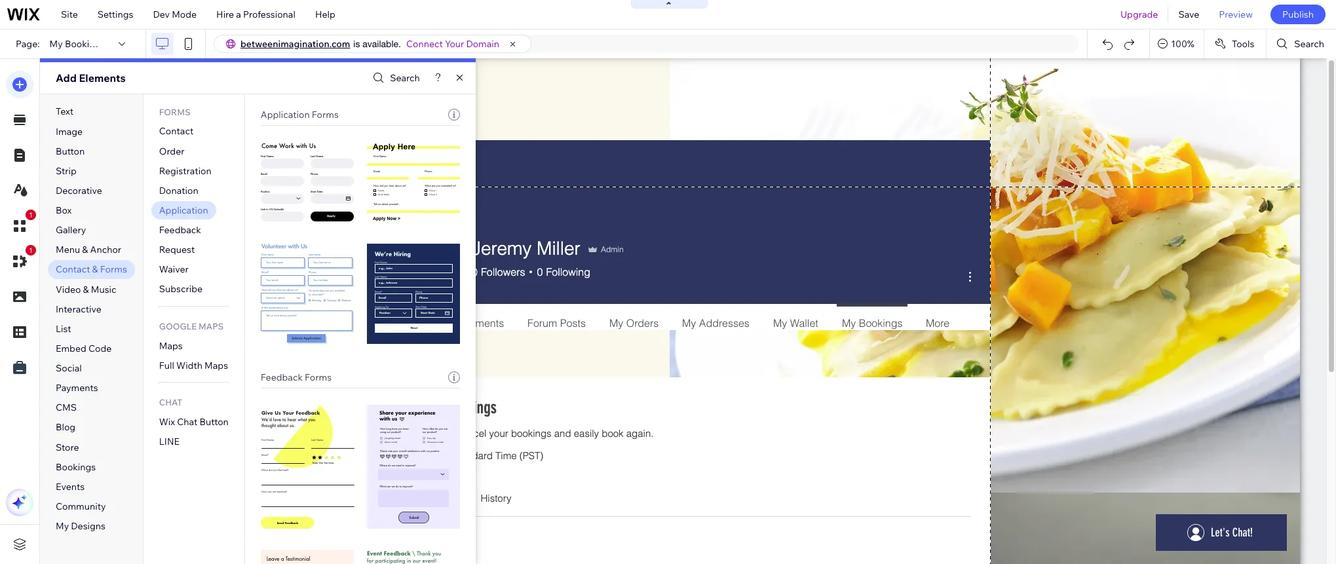 Task type: describe. For each thing, give the bounding box(es) containing it.
anchor
[[90, 244, 121, 256]]

interactive
[[56, 303, 102, 315]]

application for application forms
[[261, 109, 310, 121]]

0 horizontal spatial search
[[390, 72, 420, 84]]

contact for contact & forms
[[56, 264, 90, 276]]

betweenimagination.com
[[241, 38, 350, 50]]

preview
[[1219, 9, 1253, 20]]

application forms
[[261, 109, 339, 121]]

decorative
[[56, 185, 102, 197]]

my designs
[[56, 520, 105, 532]]

designs
[[71, 520, 105, 532]]

embed code
[[56, 343, 112, 355]]

professional
[[243, 9, 296, 20]]

full width maps
[[159, 360, 228, 371]]

& for video
[[83, 284, 89, 295]]

0 vertical spatial maps
[[199, 321, 224, 332]]

1 vertical spatial bookings
[[56, 461, 96, 473]]

video
[[56, 284, 81, 295]]

video & music
[[56, 284, 116, 295]]

elements
[[79, 71, 126, 85]]

hire a professional
[[216, 9, 296, 20]]

my for my designs
[[56, 520, 69, 532]]

your
[[445, 38, 464, 50]]

preview button
[[1210, 0, 1263, 29]]

publish button
[[1271, 5, 1326, 24]]

0 vertical spatial bookings
[[65, 38, 105, 50]]

publish
[[1283, 9, 1314, 20]]

menu & anchor
[[56, 244, 121, 256]]

domain
[[466, 38, 500, 50]]

1 horizontal spatial search
[[1295, 38, 1325, 50]]

feedback for feedback forms
[[261, 372, 303, 383]]

width
[[176, 360, 203, 371]]

wix
[[159, 416, 175, 428]]

payments
[[56, 382, 98, 394]]

line
[[159, 436, 180, 448]]

subscribe
[[159, 283, 203, 295]]

contact & forms
[[56, 264, 127, 276]]

feedback for feedback
[[159, 224, 201, 236]]

1 horizontal spatial search button
[[1267, 29, 1337, 58]]

menu
[[56, 244, 80, 256]]

list
[[56, 323, 71, 335]]

site
[[61, 9, 78, 20]]

image
[[56, 126, 83, 137]]

1 for first "1" button from the top
[[29, 211, 33, 219]]

cms
[[56, 402, 77, 414]]

add elements
[[56, 71, 126, 85]]

tools button
[[1205, 29, 1267, 58]]

code
[[88, 343, 112, 355]]

music
[[91, 284, 116, 295]]

dev mode
[[153, 9, 197, 20]]

0 horizontal spatial button
[[56, 145, 85, 157]]

available.
[[363, 39, 401, 49]]

tools
[[1232, 38, 1255, 50]]

community
[[56, 501, 106, 513]]

1 vertical spatial chat
[[177, 416, 198, 428]]

upgrade
[[1121, 9, 1158, 20]]

1 vertical spatial maps
[[159, 340, 183, 352]]



Task type: locate. For each thing, give the bounding box(es) containing it.
search
[[1295, 38, 1325, 50], [390, 72, 420, 84]]

0 horizontal spatial feedback
[[159, 224, 201, 236]]

mode
[[172, 9, 197, 20]]

contact for contact
[[159, 125, 194, 137]]

a
[[236, 9, 241, 20]]

1 for 1st "1" button from the bottom of the page
[[29, 246, 33, 254]]

0 vertical spatial contact
[[159, 125, 194, 137]]

1 button left menu
[[6, 245, 36, 275]]

1 horizontal spatial button
[[200, 416, 229, 428]]

chat right wix
[[177, 416, 198, 428]]

1 button left box
[[6, 210, 36, 240]]

search down publish
[[1295, 38, 1325, 50]]

is available. connect your domain
[[354, 38, 500, 50]]

strip
[[56, 165, 77, 177]]

1 1 from the top
[[29, 211, 33, 219]]

2 vertical spatial &
[[83, 284, 89, 295]]

0 vertical spatial 1 button
[[6, 210, 36, 240]]

settings
[[98, 9, 133, 20]]

1 left menu
[[29, 246, 33, 254]]

text
[[56, 106, 74, 118]]

registration
[[159, 165, 212, 177]]

maps right google
[[199, 321, 224, 332]]

contact up "order"
[[159, 125, 194, 137]]

& down the menu & anchor
[[92, 264, 98, 276]]

1 horizontal spatial feedback
[[261, 372, 303, 383]]

chat up wix
[[159, 397, 182, 408]]

my for my bookings
[[50, 38, 63, 50]]

connect
[[406, 38, 443, 50]]

& right menu
[[82, 244, 88, 256]]

full
[[159, 360, 174, 371]]

0 vertical spatial my
[[50, 38, 63, 50]]

my bookings
[[50, 38, 105, 50]]

0 vertical spatial search button
[[1267, 29, 1337, 58]]

chat
[[159, 397, 182, 408], [177, 416, 198, 428]]

save button
[[1169, 0, 1210, 29]]

dev
[[153, 9, 170, 20]]

wix chat button
[[159, 416, 229, 428]]

save
[[1179, 9, 1200, 20]]

1 vertical spatial my
[[56, 520, 69, 532]]

social
[[56, 363, 82, 374]]

1 vertical spatial button
[[200, 416, 229, 428]]

1 button
[[6, 210, 36, 240], [6, 245, 36, 275]]

1 vertical spatial application
[[159, 204, 208, 216]]

search down connect
[[390, 72, 420, 84]]

1 horizontal spatial application
[[261, 109, 310, 121]]

help
[[315, 9, 335, 20]]

&
[[82, 244, 88, 256], [92, 264, 98, 276], [83, 284, 89, 295]]

& for contact
[[92, 264, 98, 276]]

& right video
[[83, 284, 89, 295]]

0 horizontal spatial search button
[[370, 68, 420, 88]]

search button down available.
[[370, 68, 420, 88]]

0 vertical spatial &
[[82, 244, 88, 256]]

request
[[159, 244, 195, 256]]

feedback forms
[[261, 372, 332, 383]]

add
[[56, 71, 77, 85]]

gallery
[[56, 224, 86, 236]]

box
[[56, 205, 72, 216]]

button
[[56, 145, 85, 157], [200, 416, 229, 428]]

maps
[[199, 321, 224, 332], [159, 340, 183, 352], [205, 360, 228, 371]]

0 horizontal spatial contact
[[56, 264, 90, 276]]

100%
[[1171, 38, 1195, 50]]

0 horizontal spatial application
[[159, 204, 208, 216]]

donation
[[159, 185, 198, 197]]

1 vertical spatial search
[[390, 72, 420, 84]]

events
[[56, 481, 85, 493]]

2 vertical spatial maps
[[205, 360, 228, 371]]

contact
[[159, 125, 194, 137], [56, 264, 90, 276]]

application
[[261, 109, 310, 121], [159, 204, 208, 216]]

1 vertical spatial 1
[[29, 246, 33, 254]]

google
[[159, 321, 197, 332]]

0 vertical spatial button
[[56, 145, 85, 157]]

0 vertical spatial application
[[261, 109, 310, 121]]

search button down publish button
[[1267, 29, 1337, 58]]

contact up video
[[56, 264, 90, 276]]

order
[[159, 145, 185, 157]]

bookings down the site
[[65, 38, 105, 50]]

0 vertical spatial search
[[1295, 38, 1325, 50]]

waiver
[[159, 264, 189, 276]]

my left designs
[[56, 520, 69, 532]]

maps up the full
[[159, 340, 183, 352]]

2 1 button from the top
[[6, 245, 36, 275]]

1 left box
[[29, 211, 33, 219]]

search button
[[1267, 29, 1337, 58], [370, 68, 420, 88]]

1 vertical spatial contact
[[56, 264, 90, 276]]

application for application
[[159, 204, 208, 216]]

1
[[29, 211, 33, 219], [29, 246, 33, 254]]

button down image
[[56, 145, 85, 157]]

bookings
[[65, 38, 105, 50], [56, 461, 96, 473]]

100% button
[[1150, 29, 1204, 58]]

embed
[[56, 343, 86, 355]]

google maps
[[159, 321, 224, 332]]

1 horizontal spatial contact
[[159, 125, 194, 137]]

blog
[[56, 422, 75, 434]]

maps right width
[[205, 360, 228, 371]]

1 vertical spatial search button
[[370, 68, 420, 88]]

2 1 from the top
[[29, 246, 33, 254]]

1 1 button from the top
[[6, 210, 36, 240]]

feedback
[[159, 224, 201, 236], [261, 372, 303, 383]]

forms
[[159, 107, 190, 117], [312, 109, 339, 121], [100, 264, 127, 276], [305, 372, 332, 383]]

my down the site
[[50, 38, 63, 50]]

hire
[[216, 9, 234, 20]]

& for menu
[[82, 244, 88, 256]]

bookings up events
[[56, 461, 96, 473]]

store
[[56, 442, 79, 453]]

0 vertical spatial chat
[[159, 397, 182, 408]]

0 vertical spatial feedback
[[159, 224, 201, 236]]

1 vertical spatial 1 button
[[6, 245, 36, 275]]

is
[[354, 39, 360, 49]]

button right wix
[[200, 416, 229, 428]]

1 vertical spatial feedback
[[261, 372, 303, 383]]

my
[[50, 38, 63, 50], [56, 520, 69, 532]]

0 vertical spatial 1
[[29, 211, 33, 219]]

1 vertical spatial &
[[92, 264, 98, 276]]



Task type: vqa. For each thing, say whether or not it's contained in the screenshot.
CMS
yes



